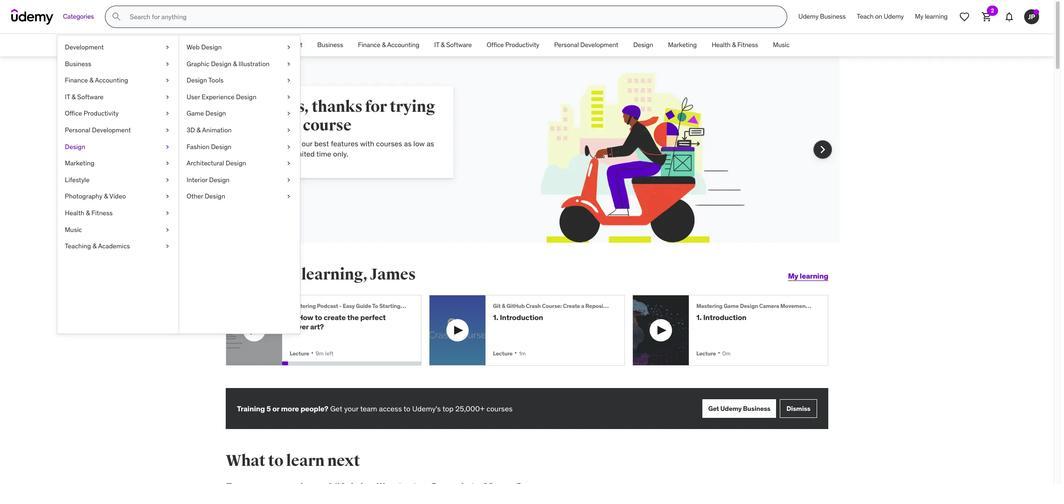 Task type: describe. For each thing, give the bounding box(es) containing it.
game design link
[[179, 106, 300, 122]]

-
[[340, 303, 342, 310]]

trying
[[390, 97, 436, 117]]

Search for anything text field
[[128, 9, 776, 25]]

graphic design & illustration
[[187, 60, 270, 68]]

personal development for lifestyle
[[65, 126, 131, 134]]

development link for lifestyle
[[57, 39, 179, 56]]

finance for lifestyle
[[65, 76, 88, 85]]

my learning for rightmost my learning "link"
[[916, 12, 948, 21]]

lecture for from
[[493, 350, 513, 357]]

3% complete image
[[282, 362, 288, 366]]

user experience design link
[[179, 89, 300, 106]]

finance & accounting for health & fitness
[[358, 41, 420, 49]]

unlock
[[278, 139, 300, 148]]

fashion
[[187, 143, 210, 151]]

3d & animation
[[187, 126, 232, 134]]

access
[[379, 405, 402, 414]]

marketing for lifestyle
[[65, 159, 94, 168]]

marketing link for health & fitness
[[661, 34, 705, 56]]

user
[[187, 93, 200, 101]]

teaching
[[65, 242, 91, 251]]

xsmall image for health & fitness
[[164, 209, 171, 218]]

experience
[[202, 93, 235, 101]]

previous image
[[224, 142, 239, 157]]

lifestyle
[[65, 176, 90, 184]]

& for lifestyle it & software link
[[72, 93, 76, 101]]

development link for health & fitness
[[257, 34, 310, 56]]

it & software link for health & fitness
[[427, 34, 480, 56]]

office productivity for lifestyle
[[65, 109, 119, 118]]

1 horizontal spatial health & fitness link
[[705, 34, 766, 56]]

let's
[[226, 265, 260, 285]]

teaching & academics
[[65, 242, 130, 251]]

1 podcast from the left
[[317, 303, 338, 310]]

0 horizontal spatial udemy
[[721, 405, 742, 413]]

your
[[402, 303, 413, 310]]

shopping cart with 2 items image
[[982, 11, 993, 22]]

personal development link for health & fitness
[[547, 34, 626, 56]]

productivity for lifestyle
[[84, 109, 119, 118]]

cover
[[290, 322, 309, 332]]

left
[[325, 350, 334, 357]]

0 horizontal spatial game
[[187, 109, 204, 118]]

xsmall image for photography & video
[[164, 192, 171, 202]]

only.
[[333, 150, 349, 159]]

categories button
[[57, 6, 100, 28]]

0 horizontal spatial health & fitness link
[[57, 205, 179, 222]]

low
[[414, 139, 425, 148]]

team
[[360, 405, 377, 414]]

our
[[302, 139, 313, 148]]

time
[[317, 150, 332, 159]]

your
[[344, 405, 359, 414]]

get udemy business
[[709, 405, 771, 413]]

1 vertical spatial to
[[404, 405, 411, 414]]

3. how to create the perfect cover art? link
[[290, 313, 407, 332]]

other
[[187, 192, 203, 201]]

more
[[281, 405, 299, 414]]

finance & accounting link for lifestyle
[[57, 72, 179, 89]]

get inside 'get udemy business' link
[[709, 405, 719, 413]]

jp link
[[1021, 6, 1044, 28]]

art?
[[310, 322, 324, 332]]

a inside git & github crash course: create a repository from scratch! 1. introduction
[[582, 303, 585, 310]]

xsmall image for design
[[164, 143, 171, 152]]

2
[[992, 7, 995, 14]]

dismiss
[[787, 405, 811, 413]]

& for it & software link related to health & fitness
[[441, 41, 445, 49]]

udemy's
[[412, 405, 441, 414]]

xsmall image for music
[[164, 226, 171, 235]]

$12.99
[[260, 150, 282, 159]]

game inside mastering game design camera movements in arcade studio 1. introduction
[[724, 303, 739, 310]]

3.
[[290, 313, 296, 323]]

crash
[[526, 303, 541, 310]]

fashion design
[[187, 143, 232, 151]]

my learning for my learning "link" to the left
[[789, 272, 829, 281]]

25,000+
[[456, 405, 485, 414]]

xsmall image for lifestyle
[[164, 176, 171, 185]]

user experience design
[[187, 93, 257, 101]]

finance & accounting link for health & fitness
[[351, 34, 427, 56]]

office for health & fitness
[[487, 41, 504, 49]]

perfect
[[361, 313, 386, 323]]

finance & accounting for lifestyle
[[65, 76, 128, 85]]

guide
[[356, 303, 371, 310]]

0 horizontal spatial music link
[[57, 222, 179, 239]]

3d
[[187, 126, 195, 134]]

starting
[[380, 303, 401, 310]]

fitness for rightmost health & fitness link
[[738, 41, 759, 49]]

thanks
[[312, 97, 363, 117]]

0 horizontal spatial health
[[65, 209, 84, 217]]

wishlist image
[[960, 11, 971, 22]]

0 vertical spatial music
[[774, 41, 790, 49]]

productivity for health & fitness
[[506, 41, 540, 49]]

& inside git & github crash course: create a repository from scratch! 1. introduction
[[502, 303, 506, 310]]

personal development link for lifestyle
[[57, 122, 179, 139]]

what to learn next
[[226, 452, 360, 471]]

1m
[[519, 350, 526, 357]]

repository
[[586, 303, 614, 310]]

xsmall image for business
[[164, 60, 171, 69]]

or
[[273, 405, 280, 414]]

create
[[563, 303, 580, 310]]

movements
[[781, 303, 811, 310]]

academics
[[98, 242, 130, 251]]

xsmall image for other design
[[285, 192, 293, 202]]

learning for my learning "link" to the left
[[800, 272, 829, 281]]

a inside james, thanks for trying a free course now, unlock our best features with courses as low as $12.99 — limited time only.
[[260, 116, 268, 135]]

submit search image
[[111, 11, 122, 22]]

xsmall image for fashion design
[[285, 143, 293, 152]]

let's start learning, james
[[226, 265, 416, 285]]

the
[[348, 313, 359, 323]]

accounting for health & fitness
[[387, 41, 420, 49]]

xsmall image for it & software
[[164, 93, 171, 102]]

next
[[328, 452, 360, 471]]

arcade
[[818, 303, 836, 310]]

design tools
[[187, 76, 224, 85]]

learn
[[286, 452, 325, 471]]

other design
[[187, 192, 225, 201]]

learning for rightmost my learning "link"
[[926, 12, 948, 21]]

mastering for introduction
[[697, 303, 723, 310]]

game design
[[187, 109, 226, 118]]

xsmall image for graphic design & illustration
[[285, 60, 293, 69]]

health & fitness for rightmost health & fitness link
[[712, 41, 759, 49]]

& for finance & accounting "link" associated with lifestyle
[[90, 76, 94, 85]]

design inside 'link'
[[201, 43, 222, 51]]

lecture inside lecture • 9m left
[[290, 350, 309, 357]]

xsmall image for user experience design
[[285, 93, 293, 102]]

it & software for lifestyle
[[65, 93, 104, 101]]

photography & video link
[[57, 189, 179, 205]]

fitness for health & fitness link to the left
[[91, 209, 113, 217]]

web design link
[[179, 39, 300, 56]]

& for health & fitness finance & accounting "link"
[[382, 41, 386, 49]]

1 as from the left
[[404, 139, 412, 148]]

finance for health & fitness
[[358, 41, 381, 49]]

architectural
[[187, 159, 224, 168]]

best
[[314, 139, 329, 148]]

mastering game design camera movements in arcade studio 1. introduction
[[697, 303, 855, 323]]

design link for health & fitness
[[626, 34, 661, 56]]

next image
[[816, 142, 831, 157]]

architectural design
[[187, 159, 246, 168]]

interior
[[187, 176, 208, 184]]

my for my learning "link" to the left
[[789, 272, 799, 281]]

get udemy business link
[[703, 400, 777, 419]]

top
[[443, 405, 454, 414]]

xsmall image for teaching & academics
[[164, 242, 171, 251]]

0 horizontal spatial my learning link
[[789, 266, 829, 288]]

design link for lifestyle
[[57, 139, 179, 155]]

my for rightmost my learning "link"
[[916, 12, 924, 21]]

office for lifestyle
[[65, 109, 82, 118]]

lecture • 9m left
[[290, 348, 334, 358]]

1 horizontal spatial udemy
[[799, 12, 819, 21]]

5
[[267, 405, 271, 414]]

xsmall image for game design
[[285, 109, 293, 119]]

in
[[812, 303, 817, 310]]

camera
[[760, 303, 780, 310]]

1 horizontal spatial my learning link
[[910, 6, 954, 28]]

introduction inside mastering game design camera movements in arcade studio 1. introduction
[[704, 313, 747, 323]]



Task type: locate. For each thing, give the bounding box(es) containing it.
xsmall image inside it & software link
[[164, 93, 171, 102]]

0 vertical spatial game
[[187, 109, 204, 118]]

0 horizontal spatial fitness
[[91, 209, 113, 217]]

photography
[[65, 192, 102, 201]]

accounting for lifestyle
[[95, 76, 128, 85]]

my learning
[[916, 12, 948, 21], [789, 272, 829, 281]]

web
[[187, 43, 200, 51]]

as left the low
[[404, 139, 412, 148]]

1. introduction link for introduction
[[697, 313, 814, 323]]

2 link
[[976, 6, 999, 28]]

github
[[507, 303, 525, 310]]

2 horizontal spatial •
[[718, 348, 721, 358]]

1. down git
[[493, 313, 499, 323]]

1 horizontal spatial 1.
[[697, 313, 702, 323]]

• left 1m
[[515, 348, 518, 358]]

1 horizontal spatial 1. introduction link
[[697, 313, 814, 323]]

0 vertical spatial it
[[435, 41, 440, 49]]

1. up lecture • 0m
[[697, 313, 702, 323]]

0 vertical spatial music link
[[766, 34, 798, 56]]

xsmall image for marketing
[[164, 159, 171, 168]]

2 horizontal spatial lecture
[[697, 350, 716, 357]]

dismiss button
[[780, 400, 818, 419]]

development link up 'illustration'
[[257, 34, 310, 56]]

business link for lifestyle
[[57, 56, 179, 72]]

health & fitness for health & fitness link to the left
[[65, 209, 113, 217]]

2 mastering from the left
[[697, 303, 723, 310]]

design inside mastering game design camera movements in arcade studio 1. introduction
[[740, 303, 759, 310]]

a right create
[[582, 303, 585, 310]]

1 horizontal spatial marketing link
[[661, 34, 705, 56]]

•
[[311, 348, 314, 358], [515, 348, 518, 358], [718, 348, 721, 358]]

health & fitness
[[712, 41, 759, 49], [65, 209, 113, 217]]

mastering podcast -  easy guide to starting your podcast 3. how to create the perfect cover art?
[[290, 303, 436, 332]]

game down user
[[187, 109, 204, 118]]

xsmall image inside fashion design link
[[285, 143, 293, 152]]

xsmall image inside 'design tools' link
[[285, 76, 293, 85]]

1 vertical spatial my
[[789, 272, 799, 281]]

with
[[360, 139, 375, 148]]

1 vertical spatial productivity
[[84, 109, 119, 118]]

business link for health & fitness
[[310, 34, 351, 56]]

0 horizontal spatial 1.
[[493, 313, 499, 323]]

teach on udemy link
[[852, 6, 910, 28]]

personal
[[555, 41, 579, 49], [65, 126, 90, 134]]

• for 1.
[[718, 348, 721, 358]]

office productivity for health & fitness
[[487, 41, 540, 49]]

lecture inside lecture • 0m
[[697, 350, 716, 357]]

get
[[330, 405, 343, 414], [709, 405, 719, 413]]

xsmall image inside office productivity link
[[164, 109, 171, 119]]

xsmall image inside interior design link
[[285, 176, 293, 185]]

0 horizontal spatial introduction
[[500, 313, 544, 323]]

other design link
[[179, 189, 300, 205]]

1 vertical spatial office productivity link
[[57, 106, 179, 122]]

accounting
[[387, 41, 420, 49], [95, 76, 128, 85]]

& for photography & video link
[[104, 192, 108, 201]]

office
[[487, 41, 504, 49], [65, 109, 82, 118]]

xsmall image
[[285, 43, 293, 52], [164, 60, 171, 69], [285, 60, 293, 69], [285, 76, 293, 85], [164, 93, 171, 102], [285, 93, 293, 102], [164, 126, 171, 135], [285, 176, 293, 185]]

xsmall image inside photography & video link
[[164, 192, 171, 202]]

teach
[[858, 12, 874, 21]]

design
[[634, 41, 654, 49], [201, 43, 222, 51], [211, 60, 232, 68], [187, 76, 207, 85], [236, 93, 257, 101], [206, 109, 226, 118], [65, 143, 85, 151], [211, 143, 232, 151], [226, 159, 246, 168], [209, 176, 230, 184], [205, 192, 225, 201], [740, 303, 759, 310]]

mastering inside mastering podcast -  easy guide to starting your podcast 3. how to create the perfect cover art?
[[290, 303, 316, 310]]

james,
[[260, 97, 309, 117]]

it & software for health & fitness
[[435, 41, 472, 49]]

1 vertical spatial my learning link
[[789, 266, 829, 288]]

my learning link up in
[[789, 266, 829, 288]]

to inside mastering podcast -  easy guide to starting your podcast 3. how to create the perfect cover art?
[[315, 313, 322, 323]]

on
[[876, 12, 883, 21]]

0 vertical spatial health
[[712, 41, 731, 49]]

1 horizontal spatial finance & accounting link
[[351, 34, 427, 56]]

9m
[[316, 350, 324, 357]]

0 horizontal spatial music
[[65, 226, 82, 234]]

xsmall image inside teaching & academics link
[[164, 242, 171, 251]]

1 horizontal spatial music link
[[766, 34, 798, 56]]

0 horizontal spatial business link
[[57, 56, 179, 72]]

lecture • 0m
[[697, 348, 731, 358]]

1. inside mastering game design camera movements in arcade studio 1. introduction
[[697, 313, 702, 323]]

1 vertical spatial design link
[[57, 139, 179, 155]]

1 vertical spatial it & software link
[[57, 89, 179, 106]]

0 vertical spatial my learning
[[916, 12, 948, 21]]

0 vertical spatial finance & accounting link
[[351, 34, 427, 56]]

• for from
[[515, 348, 518, 358]]

2 introduction from the left
[[704, 313, 747, 323]]

1 vertical spatial personal development
[[65, 126, 131, 134]]

xsmall image inside the web design 'link'
[[285, 43, 293, 52]]

teach on udemy
[[858, 12, 904, 21]]

development link down submit search "image"
[[57, 39, 179, 56]]

my learning link left "wishlist" "image"
[[910, 6, 954, 28]]

2 horizontal spatial to
[[404, 405, 411, 414]]

development link
[[257, 34, 310, 56], [57, 39, 179, 56]]

graphic
[[187, 60, 210, 68]]

2 • from the left
[[515, 348, 518, 358]]

xsmall image for interior design
[[285, 176, 293, 185]]

1 vertical spatial software
[[77, 93, 104, 101]]

1. introduction link for scratch!
[[493, 313, 610, 323]]

0 horizontal spatial marketing
[[65, 159, 94, 168]]

• left the 0m
[[718, 348, 721, 358]]

learning,
[[301, 265, 368, 285]]

xsmall image for personal development
[[164, 126, 171, 135]]

my learning link
[[910, 6, 954, 28], [789, 266, 829, 288]]

xsmall image inside lifestyle link
[[164, 176, 171, 185]]

1 horizontal spatial introduction
[[704, 313, 747, 323]]

0 horizontal spatial get
[[330, 405, 343, 414]]

2 vertical spatial to
[[268, 452, 283, 471]]

for
[[365, 97, 387, 117]]

1 vertical spatial marketing
[[65, 159, 94, 168]]

0 vertical spatial office
[[487, 41, 504, 49]]

office productivity link for lifestyle
[[57, 106, 179, 122]]

illustration
[[239, 60, 270, 68]]

1 horizontal spatial software
[[447, 41, 472, 49]]

0 horizontal spatial lecture
[[290, 350, 309, 357]]

categories
[[63, 12, 94, 21]]

scratch!
[[630, 303, 651, 310]]

0 horizontal spatial office
[[65, 109, 82, 118]]

1 horizontal spatial music
[[774, 41, 790, 49]]

1 vertical spatial finance & accounting link
[[57, 72, 179, 89]]

1 horizontal spatial office productivity link
[[480, 34, 547, 56]]

3 lecture from the left
[[697, 350, 716, 357]]

0 horizontal spatial finance & accounting link
[[57, 72, 179, 89]]

1 vertical spatial finance & accounting
[[65, 76, 128, 85]]

git
[[493, 303, 501, 310]]

—
[[284, 150, 290, 159]]

1. introduction link down camera on the bottom right
[[697, 313, 814, 323]]

1 vertical spatial music link
[[57, 222, 179, 239]]

1 horizontal spatial development link
[[257, 34, 310, 56]]

introduction inside git & github crash course: create a repository from scratch! 1. introduction
[[500, 313, 544, 323]]

0 horizontal spatial a
[[260, 116, 268, 135]]

a up now,
[[260, 116, 268, 135]]

2 podcast from the left
[[414, 303, 436, 310]]

lecture left the 0m
[[697, 350, 716, 357]]

lecture for 1.
[[697, 350, 716, 357]]

0 vertical spatial personal development
[[555, 41, 619, 49]]

2 1. from the left
[[697, 313, 702, 323]]

0 vertical spatial health & fitness
[[712, 41, 759, 49]]

my right teach on udemy
[[916, 12, 924, 21]]

& for rightmost health & fitness link
[[732, 41, 736, 49]]

xsmall image for web design
[[285, 43, 293, 52]]

1 horizontal spatial personal development
[[555, 41, 619, 49]]

my learning left "wishlist" "image"
[[916, 12, 948, 21]]

1. introduction link down course:
[[493, 313, 610, 323]]

1.
[[493, 313, 499, 323], [697, 313, 702, 323]]

courses inside james, thanks for trying a free course now, unlock our best features with courses as low as $12.99 — limited time only.
[[376, 139, 403, 148]]

xsmall image inside 3d & animation link
[[285, 126, 293, 135]]

xsmall image inside architectural design link
[[285, 159, 293, 168]]

1 horizontal spatial my
[[916, 12, 924, 21]]

lifestyle link
[[57, 172, 179, 189]]

photography & video
[[65, 192, 126, 201]]

0 horizontal spatial it & software
[[65, 93, 104, 101]]

1 horizontal spatial lecture
[[493, 350, 513, 357]]

development
[[265, 41, 303, 49], [581, 41, 619, 49], [65, 43, 104, 51], [92, 126, 131, 134]]

courses for course
[[376, 139, 403, 148]]

lecture left 1m
[[493, 350, 513, 357]]

mastering inside mastering game design camera movements in arcade studio 1. introduction
[[697, 303, 723, 310]]

lecture left 9m
[[290, 350, 309, 357]]

0 horizontal spatial design link
[[57, 139, 179, 155]]

web design
[[187, 43, 222, 51]]

free
[[271, 116, 300, 135]]

introduction down github
[[500, 313, 544, 323]]

1 vertical spatial health
[[65, 209, 84, 217]]

teaching & academics link
[[57, 239, 179, 255]]

marketing
[[669, 41, 697, 49], [65, 159, 94, 168]]

3 • from the left
[[718, 348, 721, 358]]

1 vertical spatial fitness
[[91, 209, 113, 217]]

design link
[[626, 34, 661, 56], [57, 139, 179, 155]]

0 horizontal spatial health & fitness
[[65, 209, 113, 217]]

music
[[774, 41, 790, 49], [65, 226, 82, 234]]

business link
[[310, 34, 351, 56], [57, 56, 179, 72]]

xsmall image inside graphic design & illustration link
[[285, 60, 293, 69]]

xsmall image for architectural design
[[285, 159, 293, 168]]

what
[[226, 452, 266, 471]]

learning left "wishlist" "image"
[[926, 12, 948, 21]]

xsmall image inside health & fitness link
[[164, 209, 171, 218]]

0 vertical spatial it & software link
[[427, 34, 480, 56]]

1 horizontal spatial as
[[427, 139, 434, 148]]

0 horizontal spatial it
[[65, 93, 70, 101]]

features
[[331, 139, 359, 148]]

start
[[263, 265, 299, 285]]

1 horizontal spatial design link
[[626, 34, 661, 56]]

office productivity
[[487, 41, 540, 49], [65, 109, 119, 118]]

it for health & fitness
[[435, 41, 440, 49]]

personal development for health & fitness
[[555, 41, 619, 49]]

1 horizontal spatial learning
[[926, 12, 948, 21]]

personal for lifestyle
[[65, 126, 90, 134]]

1 horizontal spatial finance & accounting
[[358, 41, 420, 49]]

0 horizontal spatial productivity
[[84, 109, 119, 118]]

1 vertical spatial music
[[65, 226, 82, 234]]

create
[[324, 313, 346, 323]]

game
[[187, 109, 204, 118], [724, 303, 739, 310]]

my learning inside "link"
[[916, 12, 948, 21]]

my up movements
[[789, 272, 799, 281]]

learning up in
[[800, 272, 829, 281]]

from
[[615, 303, 629, 310]]

1 vertical spatial it & software
[[65, 93, 104, 101]]

0 vertical spatial accounting
[[387, 41, 420, 49]]

0 vertical spatial productivity
[[506, 41, 540, 49]]

1 horizontal spatial a
[[582, 303, 585, 310]]

health & fitness link
[[705, 34, 766, 56], [57, 205, 179, 222]]

1. inside git & github crash course: create a repository from scratch! 1. introduction
[[493, 313, 499, 323]]

courses right 25,000+
[[487, 405, 513, 414]]

1 horizontal spatial my learning
[[916, 12, 948, 21]]

course
[[303, 116, 352, 135]]

1 horizontal spatial health & fitness
[[712, 41, 759, 49]]

podcast right the your on the bottom left
[[414, 303, 436, 310]]

1 mastering from the left
[[290, 303, 316, 310]]

my
[[916, 12, 924, 21], [789, 272, 799, 281]]

1 horizontal spatial marketing
[[669, 41, 697, 49]]

software for health & fitness
[[447, 41, 472, 49]]

0 horizontal spatial podcast
[[317, 303, 338, 310]]

lecture
[[290, 350, 309, 357], [493, 350, 513, 357], [697, 350, 716, 357]]

graphic design & illustration link
[[179, 56, 300, 72]]

marketing for health & fitness
[[669, 41, 697, 49]]

mastering for 3.
[[290, 303, 316, 310]]

1 horizontal spatial to
[[315, 313, 322, 323]]

software
[[447, 41, 472, 49], [77, 93, 104, 101]]

1 vertical spatial health & fitness
[[65, 209, 113, 217]]

xsmall image inside "game design" link
[[285, 109, 293, 119]]

2 lecture from the left
[[493, 350, 513, 357]]

1 horizontal spatial it
[[435, 41, 440, 49]]

1 1. from the left
[[493, 313, 499, 323]]

lecture inside lecture • 1m
[[493, 350, 513, 357]]

udemy business link
[[793, 6, 852, 28]]

0 vertical spatial personal
[[555, 41, 579, 49]]

0 horizontal spatial courses
[[376, 139, 403, 148]]

1 horizontal spatial it & software
[[435, 41, 472, 49]]

carousel element
[[215, 56, 840, 266]]

xsmall image for development
[[164, 43, 171, 52]]

jp
[[1029, 12, 1036, 21]]

0 vertical spatial it & software
[[435, 41, 472, 49]]

game left camera on the bottom right
[[724, 303, 739, 310]]

xsmall image for 3d & animation
[[285, 126, 293, 135]]

easy
[[343, 303, 355, 310]]

0 horizontal spatial development link
[[57, 39, 179, 56]]

software for lifestyle
[[77, 93, 104, 101]]

xsmall image inside business link
[[164, 60, 171, 69]]

1 • from the left
[[311, 348, 314, 358]]

& for health & fitness link to the left
[[86, 209, 90, 217]]

to right access
[[404, 405, 411, 414]]

udemy
[[799, 12, 819, 21], [884, 12, 904, 21], [721, 405, 742, 413]]

0 horizontal spatial personal
[[65, 126, 90, 134]]

udemy image
[[11, 9, 54, 25]]

office productivity link for health & fitness
[[480, 34, 547, 56]]

1 introduction from the left
[[500, 313, 544, 323]]

& for teaching & academics link
[[93, 242, 97, 251]]

1 horizontal spatial mastering
[[697, 303, 723, 310]]

xsmall image
[[164, 43, 171, 52], [164, 76, 171, 85], [164, 109, 171, 119], [285, 109, 293, 119], [285, 126, 293, 135], [164, 143, 171, 152], [285, 143, 293, 152], [164, 159, 171, 168], [285, 159, 293, 168], [164, 176, 171, 185], [164, 192, 171, 202], [285, 192, 293, 202], [164, 209, 171, 218], [164, 226, 171, 235], [164, 242, 171, 251]]

0 vertical spatial finance
[[358, 41, 381, 49]]

introduction
[[500, 313, 544, 323], [704, 313, 747, 323]]

1 horizontal spatial courses
[[487, 405, 513, 414]]

you have alerts image
[[1034, 9, 1040, 15]]

& for 3d & animation link
[[197, 126, 201, 134]]

design tools link
[[179, 72, 300, 89]]

marketing link for lifestyle
[[57, 155, 179, 172]]

0 horizontal spatial to
[[268, 452, 283, 471]]

0 horizontal spatial 1. introduction link
[[493, 313, 610, 323]]

0 horizontal spatial personal development
[[65, 126, 131, 134]]

xsmall image inside "user experience design" link
[[285, 93, 293, 102]]

1 horizontal spatial health
[[712, 41, 731, 49]]

1 horizontal spatial get
[[709, 405, 719, 413]]

git & github crash course: create a repository from scratch! 1. introduction
[[493, 303, 651, 323]]

introduction up the 0m
[[704, 313, 747, 323]]

interior design link
[[179, 172, 300, 189]]

0 vertical spatial personal development link
[[547, 34, 626, 56]]

0 vertical spatial design link
[[626, 34, 661, 56]]

personal development link
[[547, 34, 626, 56], [57, 122, 179, 139]]

learning
[[926, 12, 948, 21], [800, 272, 829, 281]]

2 1. introduction link from the left
[[697, 313, 814, 323]]

1 vertical spatial courses
[[487, 405, 513, 414]]

to right how
[[315, 313, 322, 323]]

it & software link for lifestyle
[[57, 89, 179, 106]]

animation
[[202, 126, 232, 134]]

my learning up in
[[789, 272, 829, 281]]

0 horizontal spatial software
[[77, 93, 104, 101]]

podcast left -
[[317, 303, 338, 310]]

xsmall image for finance & accounting
[[164, 76, 171, 85]]

xsmall image inside the development 'link'
[[164, 43, 171, 52]]

notifications image
[[1004, 11, 1016, 22]]

1 1. introduction link from the left
[[493, 313, 610, 323]]

1 horizontal spatial productivity
[[506, 41, 540, 49]]

courses for your
[[487, 405, 513, 414]]

to left learn at left
[[268, 452, 283, 471]]

2 as from the left
[[427, 139, 434, 148]]

training
[[237, 405, 265, 414]]

1 lecture from the left
[[290, 350, 309, 357]]

• left 9m
[[311, 348, 314, 358]]

2 horizontal spatial udemy
[[884, 12, 904, 21]]

1 vertical spatial personal
[[65, 126, 90, 134]]

as right the low
[[427, 139, 434, 148]]

1 vertical spatial finance
[[65, 76, 88, 85]]

xsmall image for office productivity
[[164, 109, 171, 119]]

udemy business
[[799, 12, 846, 21]]

personal for health & fitness
[[555, 41, 579, 49]]

xsmall image for design tools
[[285, 76, 293, 85]]

xsmall image inside other design link
[[285, 192, 293, 202]]

now,
[[260, 139, 276, 148]]

1 horizontal spatial business link
[[310, 34, 351, 56]]

personal development
[[555, 41, 619, 49], [65, 126, 131, 134]]

courses right the with
[[376, 139, 403, 148]]

1 horizontal spatial accounting
[[387, 41, 420, 49]]

it for lifestyle
[[65, 93, 70, 101]]



Task type: vqa. For each thing, say whether or not it's contained in the screenshot.
LEVEL dropdown button
no



